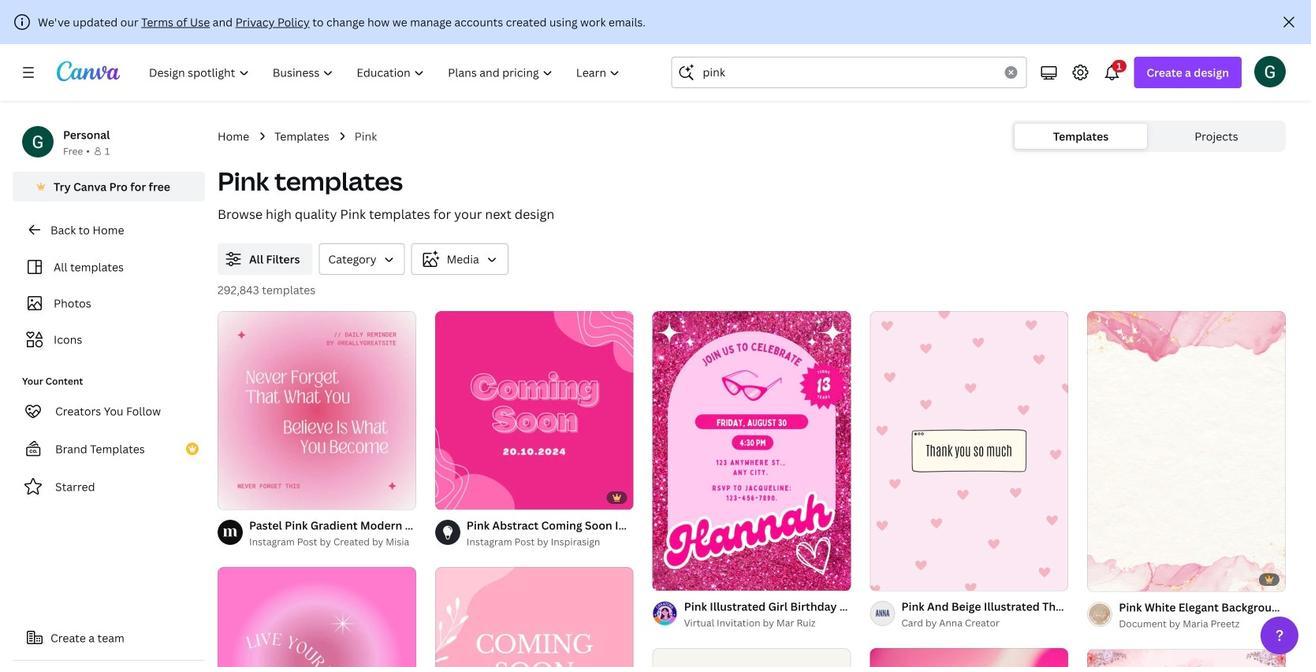 Task type: vqa. For each thing, say whether or not it's contained in the screenshot.
Pink And Beige Illustrated Thank You Card IMAGE
yes



Task type: locate. For each thing, give the bounding box(es) containing it.
top level navigation element
[[139, 57, 634, 88]]

pink and beige illustrated thank you card image
[[870, 312, 1069, 591]]

greg robinson image
[[1255, 56, 1286, 87]]

pink minimalist business email header image
[[1088, 651, 1286, 668]]

pink minimalist coming soon instagram post image
[[435, 568, 634, 668]]

pink abstract coming soon instagram post image
[[435, 311, 634, 510]]

pink white elegant background a4 document image
[[1088, 312, 1286, 592]]

pink ivory elegant feminine bow inspirational quote your story image
[[653, 649, 851, 668]]

None search field
[[671, 57, 1027, 88]]

pink blue gradient aesthetic quotes image
[[218, 568, 416, 668]]



Task type: describe. For each thing, give the bounding box(es) containing it.
Search search field
[[703, 58, 995, 88]]

pink aesthetic creative portfolio presentation image
[[870, 649, 1069, 668]]

pastel pink gradient modern inspirational quote instagram post image
[[218, 311, 416, 510]]

pink illustrated girl birthday invitation image
[[653, 312, 851, 591]]



